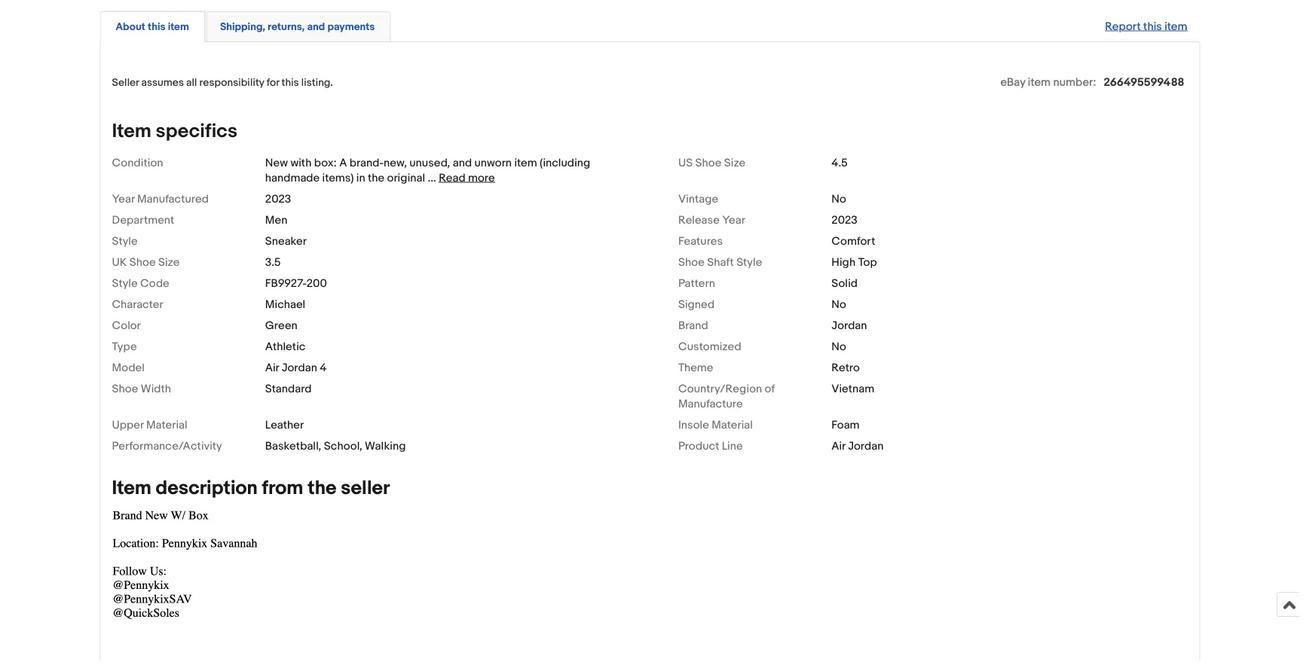 Task type: locate. For each thing, give the bounding box(es) containing it.
high top
[[832, 255, 877, 269]]

jordan for air jordan 4
[[282, 361, 317, 375]]

this for about
[[148, 20, 166, 33]]

and
[[307, 20, 325, 33], [453, 156, 472, 170]]

the right from
[[308, 477, 337, 500]]

read more
[[439, 171, 495, 185]]

standard
[[265, 382, 312, 396]]

2023
[[265, 192, 291, 206], [832, 213, 858, 227]]

solid
[[832, 277, 858, 290]]

1 vertical spatial air
[[832, 439, 846, 453]]

0 vertical spatial year
[[112, 192, 135, 206]]

in
[[356, 171, 365, 185]]

jordan for air jordan
[[848, 439, 884, 453]]

1 horizontal spatial material
[[712, 418, 753, 432]]

release
[[679, 213, 720, 227]]

2 no from the top
[[832, 298, 847, 311]]

size for uk shoe size
[[158, 255, 180, 269]]

jordan up standard
[[282, 361, 317, 375]]

no up retro
[[832, 340, 847, 354]]

size
[[724, 156, 746, 170], [158, 255, 180, 269]]

us shoe size
[[679, 156, 746, 170]]

report this item link
[[1098, 12, 1195, 41]]

upper material
[[112, 418, 187, 432]]

specifics
[[156, 119, 238, 143]]

air down foam
[[832, 439, 846, 453]]

1 horizontal spatial 2023
[[832, 213, 858, 227]]

about this item button
[[116, 20, 189, 34]]

size right us
[[724, 156, 746, 170]]

item right ebay in the top of the page
[[1028, 75, 1051, 89]]

seller
[[341, 477, 390, 500]]

0 vertical spatial and
[[307, 20, 325, 33]]

2023 for release year
[[832, 213, 858, 227]]

about
[[116, 20, 145, 33]]

features
[[679, 234, 723, 248]]

2 material from the left
[[712, 418, 753, 432]]

listing.
[[301, 76, 333, 89]]

michael
[[265, 298, 305, 311]]

walking
[[365, 439, 406, 453]]

2 vertical spatial style
[[112, 277, 138, 290]]

fb9927-200
[[265, 277, 327, 290]]

material up line
[[712, 418, 753, 432]]

1 vertical spatial style
[[737, 255, 762, 269]]

200
[[307, 277, 327, 290]]

year right release
[[722, 213, 746, 227]]

1 vertical spatial and
[[453, 156, 472, 170]]

no
[[832, 192, 847, 206], [832, 298, 847, 311], [832, 340, 847, 354]]

1 vertical spatial size
[[158, 255, 180, 269]]

shoe
[[696, 156, 722, 170], [129, 255, 156, 269], [679, 255, 705, 269], [112, 382, 138, 396]]

air
[[265, 361, 279, 375], [832, 439, 846, 453]]

model
[[112, 361, 145, 375]]

4.5
[[832, 156, 848, 170]]

1 horizontal spatial air
[[832, 439, 846, 453]]

1 vertical spatial 2023
[[832, 213, 858, 227]]

performance/activity
[[112, 439, 222, 453]]

comfort
[[832, 234, 876, 248]]

vietnam
[[832, 382, 875, 396]]

item
[[112, 119, 151, 143], [112, 477, 151, 500]]

0 horizontal spatial material
[[146, 418, 187, 432]]

2023 for year manufactured
[[265, 192, 291, 206]]

material
[[146, 418, 187, 432], [712, 418, 753, 432]]

0 vertical spatial no
[[832, 192, 847, 206]]

item right about at the left top of page
[[168, 20, 189, 33]]

0 vertical spatial size
[[724, 156, 746, 170]]

1 horizontal spatial size
[[724, 156, 746, 170]]

sneaker
[[265, 234, 307, 248]]

1 item from the top
[[112, 119, 151, 143]]

2023 up comfort
[[832, 213, 858, 227]]

men
[[265, 213, 288, 227]]

item down performance/activity
[[112, 477, 151, 500]]

items)
[[322, 171, 354, 185]]

jordan down foam
[[848, 439, 884, 453]]

code
[[140, 277, 169, 290]]

this for report
[[1144, 20, 1162, 33]]

us
[[679, 156, 693, 170]]

fb9927-
[[265, 277, 307, 290]]

shoe up pattern
[[679, 255, 705, 269]]

vintage
[[679, 192, 718, 206]]

style right shaft at the top right of page
[[737, 255, 762, 269]]

no for vintage
[[832, 192, 847, 206]]

1 vertical spatial no
[[832, 298, 847, 311]]

0 vertical spatial item
[[112, 119, 151, 143]]

this right report
[[1144, 20, 1162, 33]]

3 no from the top
[[832, 340, 847, 354]]

product
[[679, 439, 720, 453]]

size up code
[[158, 255, 180, 269]]

the right "in"
[[368, 171, 385, 185]]

1 material from the left
[[146, 418, 187, 432]]

1 vertical spatial item
[[112, 477, 151, 500]]

tab list
[[100, 8, 1201, 42]]

0 horizontal spatial and
[[307, 20, 325, 33]]

1 horizontal spatial the
[[368, 171, 385, 185]]

no down solid
[[832, 298, 847, 311]]

style up uk at the top left of the page
[[112, 234, 138, 248]]

top
[[858, 255, 877, 269]]

about this item
[[116, 20, 189, 33]]

0 horizontal spatial 2023
[[265, 192, 291, 206]]

this right about at the left top of page
[[148, 20, 166, 33]]

read more button
[[439, 171, 495, 185]]

4
[[320, 361, 327, 375]]

width
[[141, 382, 171, 396]]

seller assumes all responsibility for this listing.
[[112, 76, 333, 89]]

tab list containing about this item
[[100, 8, 1201, 42]]

air down athletic
[[265, 361, 279, 375]]

0 vertical spatial jordan
[[832, 319, 867, 332]]

2 vertical spatial no
[[832, 340, 847, 354]]

0 horizontal spatial size
[[158, 255, 180, 269]]

...
[[428, 171, 436, 185]]

1 vertical spatial year
[[722, 213, 746, 227]]

item up condition
[[112, 119, 151, 143]]

a
[[339, 156, 347, 170]]

this
[[1144, 20, 1162, 33], [148, 20, 166, 33], [282, 76, 299, 89]]

jordan up retro
[[832, 319, 867, 332]]

size for us shoe size
[[724, 156, 746, 170]]

1 horizontal spatial and
[[453, 156, 472, 170]]

0 horizontal spatial air
[[265, 361, 279, 375]]

1 vertical spatial jordan
[[282, 361, 317, 375]]

no down "4.5" in the top right of the page
[[832, 192, 847, 206]]

insole material
[[679, 418, 753, 432]]

2 horizontal spatial this
[[1144, 20, 1162, 33]]

uk shoe size
[[112, 255, 180, 269]]

new with box: a brand-new, unused, and unworn item (including handmade items) in the original ...
[[265, 156, 591, 185]]

insole
[[679, 418, 709, 432]]

assumes
[[141, 76, 184, 89]]

item inside button
[[168, 20, 189, 33]]

0 vertical spatial the
[[368, 171, 385, 185]]

description
[[156, 477, 258, 500]]

item right unworn
[[514, 156, 537, 170]]

from
[[262, 477, 303, 500]]

1 no from the top
[[832, 192, 847, 206]]

2023 up men
[[265, 192, 291, 206]]

1 vertical spatial the
[[308, 477, 337, 500]]

and right returns,
[[307, 20, 325, 33]]

product line
[[679, 439, 743, 453]]

material up performance/activity
[[146, 418, 187, 432]]

0 vertical spatial style
[[112, 234, 138, 248]]

character
[[112, 298, 163, 311]]

leather
[[265, 418, 304, 432]]

item
[[1165, 20, 1188, 33], [168, 20, 189, 33], [1028, 75, 1051, 89], [514, 156, 537, 170]]

this right for
[[282, 76, 299, 89]]

0 vertical spatial 2023
[[265, 192, 291, 206]]

2 vertical spatial jordan
[[848, 439, 884, 453]]

0 horizontal spatial this
[[148, 20, 166, 33]]

style down uk at the top left of the page
[[112, 277, 138, 290]]

no for customized
[[832, 340, 847, 354]]

year up department
[[112, 192, 135, 206]]

school,
[[324, 439, 362, 453]]

0 horizontal spatial the
[[308, 477, 337, 500]]

unused,
[[410, 156, 450, 170]]

item right report
[[1165, 20, 1188, 33]]

and up read more button
[[453, 156, 472, 170]]

2 item from the top
[[112, 477, 151, 500]]

of
[[765, 382, 775, 396]]

the inside new with box: a brand-new, unused, and unworn item (including handmade items) in the original ...
[[368, 171, 385, 185]]

jordan
[[832, 319, 867, 332], [282, 361, 317, 375], [848, 439, 884, 453]]

0 vertical spatial air
[[265, 361, 279, 375]]

this inside button
[[148, 20, 166, 33]]



Task type: describe. For each thing, give the bounding box(es) containing it.
payments
[[328, 20, 375, 33]]

shaft
[[707, 255, 734, 269]]

item description from the seller
[[112, 477, 390, 500]]

with
[[291, 156, 312, 170]]

responsibility
[[199, 76, 264, 89]]

for
[[267, 76, 279, 89]]

air for air jordan 4
[[265, 361, 279, 375]]

item inside new with box: a brand-new, unused, and unworn item (including handmade items) in the original ...
[[514, 156, 537, 170]]

shipping, returns, and payments
[[220, 20, 375, 33]]

country/region of manufacture
[[679, 382, 775, 411]]

country/region
[[679, 382, 762, 396]]

shipping,
[[220, 20, 265, 33]]

line
[[722, 439, 743, 453]]

more
[[468, 171, 495, 185]]

manufactured
[[137, 192, 209, 206]]

ebay
[[1001, 75, 1026, 89]]

item for item specifics
[[112, 119, 151, 143]]

shoe down model
[[112, 382, 138, 396]]

new
[[265, 156, 288, 170]]

0 horizontal spatial year
[[112, 192, 135, 206]]

customized
[[679, 340, 742, 354]]

item for item description from the seller
[[112, 477, 151, 500]]

pattern
[[679, 277, 715, 290]]

air for air jordan
[[832, 439, 846, 453]]

color
[[112, 319, 141, 332]]

uk
[[112, 255, 127, 269]]

and inside button
[[307, 20, 325, 33]]

basketball, school, walking
[[265, 439, 406, 453]]

read
[[439, 171, 466, 185]]

1 horizontal spatial this
[[282, 76, 299, 89]]

number:
[[1054, 75, 1097, 89]]

report
[[1105, 20, 1141, 33]]

seller
[[112, 76, 139, 89]]

ebay item number: 266495599488
[[1001, 75, 1185, 89]]

air jordan 4
[[265, 361, 327, 375]]

basketball,
[[265, 439, 321, 453]]

signed
[[679, 298, 715, 311]]

original
[[387, 171, 425, 185]]

condition
[[112, 156, 163, 170]]

shoe right us
[[696, 156, 722, 170]]

retro
[[832, 361, 860, 375]]

material for insole material
[[712, 418, 753, 432]]

3.5
[[265, 255, 281, 269]]

all
[[186, 76, 197, 89]]

department
[[112, 213, 174, 227]]

no for signed
[[832, 298, 847, 311]]

shoe width
[[112, 382, 171, 396]]

(including
[[540, 156, 591, 170]]

shoe up style code
[[129, 255, 156, 269]]

athletic
[[265, 340, 306, 354]]

returns,
[[268, 20, 305, 33]]

green
[[265, 319, 298, 332]]

1 horizontal spatial year
[[722, 213, 746, 227]]

shipping, returns, and payments button
[[220, 20, 375, 34]]

handmade
[[265, 171, 320, 185]]

manufacture
[[679, 397, 743, 411]]

brand
[[679, 319, 708, 332]]

theme
[[679, 361, 714, 375]]

266495599488
[[1104, 75, 1185, 89]]

box:
[[314, 156, 337, 170]]

item specifics
[[112, 119, 238, 143]]

high
[[832, 255, 856, 269]]

release year
[[679, 213, 746, 227]]

type
[[112, 340, 137, 354]]

upper
[[112, 418, 144, 432]]

material for upper material
[[146, 418, 187, 432]]

and inside new with box: a brand-new, unused, and unworn item (including handmade items) in the original ...
[[453, 156, 472, 170]]

unworn
[[475, 156, 512, 170]]

shoe shaft style
[[679, 255, 762, 269]]

air jordan
[[832, 439, 884, 453]]

style for style code
[[112, 277, 138, 290]]

year manufactured
[[112, 192, 209, 206]]

style for style
[[112, 234, 138, 248]]

report this item
[[1105, 20, 1188, 33]]

new,
[[384, 156, 407, 170]]



Task type: vqa. For each thing, say whether or not it's contained in the screenshot.
33021
no



